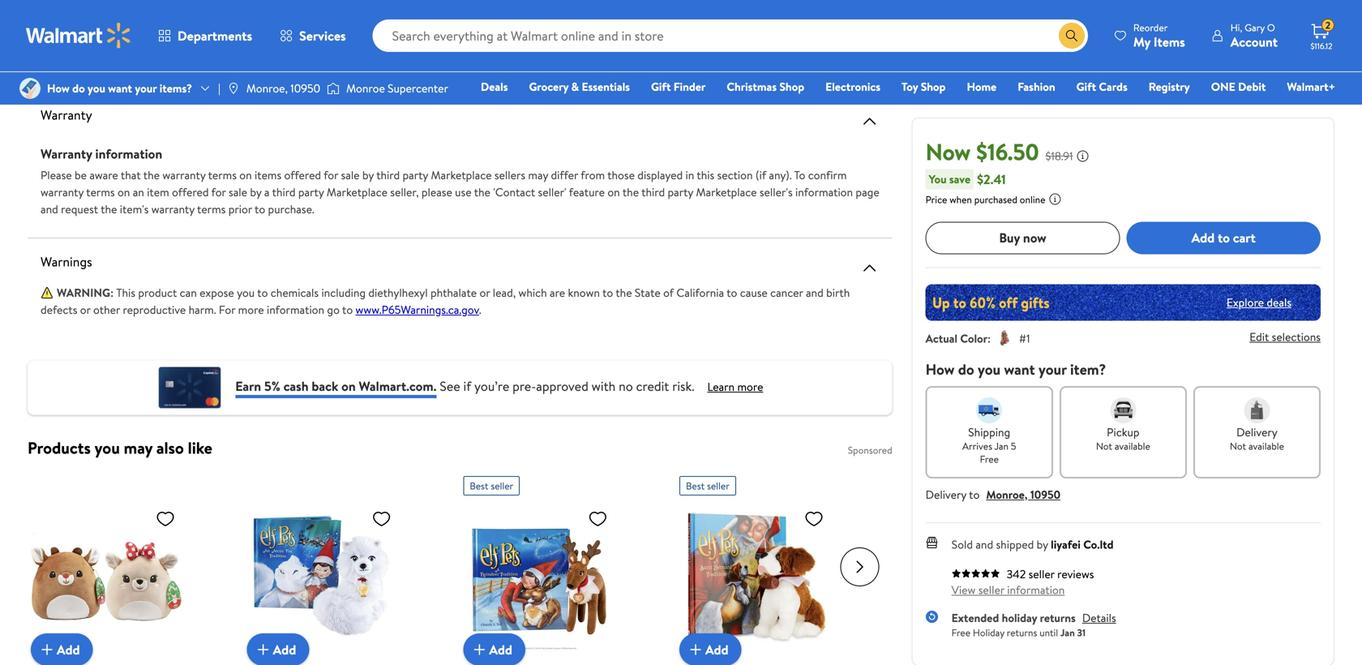 Task type: vqa. For each thing, say whether or not it's contained in the screenshot.
see
yes



Task type: locate. For each thing, give the bounding box(es) containing it.
0 horizontal spatial for
[[211, 184, 226, 200]]

1 horizontal spatial and
[[806, 285, 824, 301]]

0 vertical spatial delivery
[[1237, 424, 1278, 440]]

1 vertical spatial 10950
[[1031, 486, 1061, 502]]

1 horizontal spatial jan
[[1061, 626, 1075, 639]]

on
[[240, 167, 252, 183], [118, 184, 130, 200], [608, 184, 620, 200], [342, 377, 356, 395]]

party down in
[[668, 184, 694, 200]]

not
[[1097, 439, 1113, 453], [1230, 439, 1247, 453]]

free for extended
[[952, 626, 971, 639]]

3 add button from the left
[[463, 634, 526, 665]]

warranty up item
[[163, 167, 206, 183]]

services button
[[266, 16, 360, 55]]

2 shop from the left
[[921, 79, 946, 95]]

phthalate
[[431, 285, 477, 301]]

save
[[950, 171, 971, 187]]

0 horizontal spatial free
[[952, 626, 971, 639]]

0 vertical spatial offered
[[284, 167, 321, 183]]

party up purchase.
[[298, 184, 324, 200]]

0 horizontal spatial shop
[[780, 79, 805, 95]]

1 gift from the left
[[651, 79, 671, 95]]

1 horizontal spatial for
[[324, 167, 338, 183]]

to left cart
[[1218, 229, 1230, 247]]

not inside the pickup not available
[[1097, 439, 1113, 453]]

your for items?
[[135, 80, 157, 96]]

when
[[950, 192, 972, 206]]

2 best from the left
[[686, 479, 705, 493]]

delivery down intent image for delivery
[[1237, 424, 1278, 440]]

1 vertical spatial free
[[952, 626, 971, 639]]

1 horizontal spatial or
[[480, 285, 490, 301]]

1 horizontal spatial delivery
[[1237, 424, 1278, 440]]

$116.12
[[1311, 41, 1333, 52]]

delivery up sold
[[926, 486, 967, 502]]

2 vertical spatial terms
[[197, 201, 226, 217]]

add for squishmallows 8" rudolph & clarice, 2pk plush - set of 2 - official kellytoy christmas plush - adorable holiday reindeer stuffed animal toy - great gift for kids… image
[[57, 641, 80, 658]]

best for elf pets st. bernard puppy plush set with barrel charm & storybook. from the creators of the elf on the shelf. ages 3+. image
[[686, 479, 705, 493]]

1 horizontal spatial free
[[980, 452, 999, 466]]

gift
[[651, 79, 671, 95], [1077, 79, 1097, 95]]

1 horizontal spatial more
[[738, 379, 764, 395]]

add to cart
[[1192, 229, 1256, 247]]

gift for gift finder
[[651, 79, 671, 95]]

1 horizontal spatial best
[[686, 479, 705, 493]]

or down warning:
[[80, 302, 91, 318]]

1 add to cart image from the left
[[37, 640, 57, 659]]

reviews
[[1058, 566, 1095, 582]]

jan left 31
[[1061, 626, 1075, 639]]

1 vertical spatial and
[[806, 285, 824, 301]]

0 horizontal spatial not
[[1097, 439, 1113, 453]]

 image down walmart image
[[19, 78, 41, 99]]

want for item?
[[1005, 359, 1036, 379]]

not for pickup
[[1097, 439, 1113, 453]]

0 horizontal spatial your
[[135, 80, 157, 96]]

0 vertical spatial want
[[108, 80, 132, 96]]

1 horizontal spatial third
[[377, 167, 400, 183]]

more
[[238, 302, 264, 318], [738, 379, 764, 395]]

online
[[1020, 192, 1046, 206]]

up to sixty percent off deals. shop now. image
[[926, 284, 1321, 321]]

free inside extended holiday returns details free holiday returns until jan 31
[[952, 626, 971, 639]]

deals
[[481, 79, 508, 95]]

item's
[[120, 201, 149, 217]]

do for how do you want your item?
[[959, 359, 975, 379]]

add button for elf pets reindeer plush set with golden heart charm & storybook. from the creators of the elf on the shelf. ages 3+. image in the bottom of the page
[[463, 634, 526, 665]]

4 add button from the left
[[680, 634, 742, 665]]

want down #1
[[1005, 359, 1036, 379]]

marketplace left seller,
[[327, 184, 388, 200]]

now
[[1024, 229, 1047, 247]]

liyafei
[[1051, 536, 1081, 552]]

offered right items
[[284, 167, 321, 183]]

intent image for pickup image
[[1111, 397, 1137, 423]]

0 horizontal spatial available
[[1115, 439, 1151, 453]]

walmart+
[[1288, 79, 1336, 95]]

add to favorites list, elf pets st. bernard puppy plush set with barrel charm & storybook. from the creators of the elf on the shelf. ages 3+. image
[[805, 509, 824, 529]]

and inside warranty information please be aware that the warranty terms on items offered for sale by third party marketplace sellers may differ from those displayed in this section (if any). to confirm warranty terms on an item offered for sale by a third party marketplace seller, please use the 'contact seller' feature on the third party marketplace seller's information page and request the item's warranty terms prior to purchase.
[[41, 201, 58, 217]]

0 horizontal spatial by
[[250, 184, 262, 200]]

0 vertical spatial do
[[72, 80, 85, 96]]

2 available from the left
[[1249, 439, 1285, 453]]

to right the known
[[603, 285, 613, 301]]

that
[[121, 167, 141, 183]]

2 horizontal spatial and
[[976, 536, 994, 552]]

terms left the prior
[[197, 201, 226, 217]]

warranty down sunsun
[[41, 106, 92, 124]]

1 vertical spatial monroe,
[[987, 486, 1028, 502]]

0 horizontal spatial want
[[108, 80, 132, 96]]

actual color :
[[926, 330, 991, 346]]

0 vertical spatial by
[[362, 167, 374, 183]]

1 vertical spatial want
[[1005, 359, 1036, 379]]

the inside the this product can expose you to chemicals including diethylhexyl phthalate or lead, which are known to the state of california to cause cancer and birth defects or other reproductive harm. for more information go to
[[616, 285, 632, 301]]

terms down aware
[[86, 184, 115, 200]]

1 warranty from the top
[[41, 106, 92, 124]]

2 vertical spatial by
[[1037, 536, 1049, 552]]

product group
[[463, 470, 657, 665], [680, 470, 873, 665]]

items
[[255, 167, 282, 183]]

1 horizontal spatial 10950
[[1031, 486, 1061, 502]]

do down sunsun
[[72, 80, 85, 96]]

1 vertical spatial for
[[211, 184, 226, 200]]

more right for
[[238, 302, 264, 318]]

0 vertical spatial sale
[[341, 167, 360, 183]]

add to favorites list, elf pets arctic fox cub plush set with magical snow globe & storybook. from the creators of the elf on the shelf. ages 3+. image
[[372, 509, 392, 529]]

free
[[980, 452, 999, 466], [952, 626, 971, 639]]

more right learn
[[738, 379, 764, 395]]

more inside the this product can expose you to chemicals including diethylhexyl phthalate or lead, which are known to the state of california to cause cancer and birth defects or other reproductive harm. for more information go to
[[238, 302, 264, 318]]

0 horizontal spatial add to cart image
[[37, 640, 57, 659]]

0 vertical spatial warranty
[[41, 106, 92, 124]]

delivery for to
[[926, 486, 967, 502]]

walmart image
[[26, 23, 131, 49]]

how do you want your item?
[[926, 359, 1107, 379]]

 image for how do you want your items?
[[19, 78, 41, 99]]

delivery
[[1237, 424, 1278, 440], [926, 486, 967, 502]]

free left holiday
[[952, 626, 971, 639]]

confirm
[[809, 167, 847, 183]]

returns left until
[[1007, 626, 1038, 639]]

one debit link
[[1204, 78, 1274, 95]]

the down those
[[623, 184, 639, 200]]

jan left 5
[[995, 439, 1009, 453]]

aware
[[90, 167, 118, 183]]

2 not from the left
[[1230, 439, 1247, 453]]

legal information image
[[1049, 192, 1062, 205]]

information up holiday
[[1008, 582, 1065, 598]]

delivery inside delivery not available
[[1237, 424, 1278, 440]]

warranty for warranty information please be aware that the warranty terms on items offered for sale by third party marketplace sellers may differ from those displayed in this section (if any). to confirm warranty terms on an item offered for sale by a third party marketplace seller, please use the 'contact seller' feature on the third party marketplace seller's information page and request the item's warranty terms prior to purchase.
[[41, 145, 92, 163]]

free down the shipping
[[980, 452, 999, 466]]

1 horizontal spatial gift
[[1077, 79, 1097, 95]]

add to cart image for squishmallows 8" rudolph & clarice, 2pk plush - set of 2 - official kellytoy christmas plush - adorable holiday reindeer stuffed animal toy - great gift for kids… image
[[37, 640, 57, 659]]

2 gift from the left
[[1077, 79, 1097, 95]]

1 vertical spatial or
[[80, 302, 91, 318]]

details button
[[1083, 610, 1117, 626]]

0 horizontal spatial do
[[72, 80, 85, 96]]

0 vertical spatial more
[[238, 302, 264, 318]]

offered right item
[[172, 184, 209, 200]]

buy now
[[1000, 229, 1047, 247]]

available down intent image for pickup
[[1115, 439, 1151, 453]]

342
[[1007, 566, 1026, 582]]

1 vertical spatial do
[[959, 359, 975, 379]]

reproductive
[[123, 302, 186, 318]]

10950 down the services popup button
[[291, 80, 321, 96]]

2 horizontal spatial add to cart image
[[686, 640, 706, 659]]

1 vertical spatial jan
[[1061, 626, 1075, 639]]

2 horizontal spatial by
[[1037, 536, 1049, 552]]

for right items
[[324, 167, 338, 183]]

0 horizontal spatial and
[[41, 201, 58, 217]]

and inside the this product can expose you to chemicals including diethylhexyl phthalate or lead, which are known to the state of california to cause cancer and birth defects or other reproductive harm. for more information go to
[[806, 285, 824, 301]]

price when purchased online
[[926, 192, 1046, 206]]

2 best seller from the left
[[686, 479, 730, 493]]

2 vertical spatial and
[[976, 536, 994, 552]]

0 horizontal spatial  image
[[19, 78, 41, 99]]

1 horizontal spatial product group
[[680, 470, 873, 665]]

2 add to cart image from the left
[[254, 640, 273, 659]]

view seller information link
[[952, 582, 1065, 598]]

how for how do you want your item?
[[926, 359, 955, 379]]

1 best seller from the left
[[470, 479, 514, 493]]

on left items
[[240, 167, 252, 183]]

can
[[180, 285, 197, 301]]

0 vertical spatial free
[[980, 452, 999, 466]]

sale
[[341, 167, 360, 183], [229, 184, 247, 200]]

known
[[568, 285, 600, 301]]

third right a
[[272, 184, 296, 200]]

jan inside extended holiday returns details free holiday returns until jan 31
[[1061, 626, 1075, 639]]

0 horizontal spatial more
[[238, 302, 264, 318]]

pickup
[[1107, 424, 1140, 440]]

0 horizontal spatial best seller
[[470, 479, 514, 493]]

2 add button from the left
[[247, 634, 309, 665]]

:
[[988, 330, 991, 346]]

and left request
[[41, 201, 58, 217]]

warranty down item
[[151, 201, 195, 217]]

in
[[686, 167, 695, 183]]

sellers
[[495, 167, 526, 183]]

1 vertical spatial your
[[1039, 359, 1067, 379]]

1 shop from the left
[[780, 79, 805, 95]]

0 horizontal spatial may
[[124, 436, 153, 459]]

or up .
[[480, 285, 490, 301]]

buy now button
[[926, 222, 1120, 254]]

0 horizontal spatial 10950
[[291, 80, 321, 96]]

free inside shipping arrives jan 5 free
[[980, 452, 999, 466]]

1 vertical spatial may
[[124, 436, 153, 459]]

on right back
[[342, 377, 356, 395]]

1 horizontal spatial party
[[403, 167, 428, 183]]

marketplace up use
[[431, 167, 492, 183]]

christmas shop
[[727, 79, 805, 95]]

1 horizontal spatial may
[[528, 167, 548, 183]]

for left a
[[211, 184, 226, 200]]

'contact
[[493, 184, 536, 200]]

0 vertical spatial may
[[528, 167, 548, 183]]

and right sold
[[976, 536, 994, 552]]

co.ltd
[[1084, 536, 1114, 552]]

3 add to cart image from the left
[[686, 640, 706, 659]]

add to cart image for elf pets arctic fox cub plush set with magical snow globe & storybook. from the creators of the elf on the shelf. ages 3+. image
[[254, 640, 273, 659]]

information down confirm at right
[[796, 184, 853, 200]]

warranty inside warranty information please be aware that the warranty terms on items offered for sale by third party marketplace sellers may differ from those displayed in this section (if any). to confirm warranty terms on an item offered for sale by a third party marketplace seller, please use the 'contact seller' feature on the third party marketplace seller's information page and request the item's warranty terms prior to purchase.
[[41, 145, 92, 163]]

information inside the this product can expose you to chemicals including diethylhexyl phthalate or lead, which are known to the state of california to cause cancer and birth defects or other reproductive harm. for more information go to
[[267, 302, 325, 318]]

best seller
[[470, 479, 514, 493], [686, 479, 730, 493]]

party up seller,
[[403, 167, 428, 183]]

debit
[[1239, 79, 1266, 95]]

add button for squishmallows 8" rudolph & clarice, 2pk plush - set of 2 - official kellytoy christmas plush - adorable holiday reindeer stuffed animal toy - great gift for kids… image
[[31, 634, 93, 665]]

1 horizontal spatial by
[[362, 167, 374, 183]]

seller,
[[390, 184, 419, 200]]

to down a
[[255, 201, 265, 217]]

explore deals link
[[1221, 288, 1299, 317]]

0 horizontal spatial monroe,
[[246, 80, 288, 96]]

0 vertical spatial your
[[135, 80, 157, 96]]

0 vertical spatial 10950
[[291, 80, 321, 96]]

0 horizontal spatial third
[[272, 184, 296, 200]]

view seller information
[[952, 582, 1065, 598]]

terms up the prior
[[208, 167, 237, 183]]

your left "item?"
[[1039, 359, 1067, 379]]

0 vertical spatial how
[[47, 80, 70, 96]]

warranty up please
[[41, 145, 92, 163]]

third down displayed
[[642, 184, 665, 200]]

not down intent image for pickup
[[1097, 439, 1113, 453]]

1 horizontal spatial best seller
[[686, 479, 730, 493]]

add for elf pets st. bernard puppy plush set with barrel charm & storybook. from the creators of the elf on the shelf. ages 3+. image
[[706, 641, 729, 658]]

0 vertical spatial warranty
[[163, 167, 206, 183]]

0 horizontal spatial product group
[[463, 470, 657, 665]]

offered
[[284, 167, 321, 183], [172, 184, 209, 200]]

also
[[156, 436, 184, 459]]

1 horizontal spatial returns
[[1040, 610, 1076, 626]]

.
[[479, 302, 482, 318]]

shop right toy
[[921, 79, 946, 95]]

Walmart Site-Wide search field
[[373, 19, 1088, 52]]

1 horizontal spatial available
[[1249, 439, 1285, 453]]

o
[[1268, 21, 1276, 34]]

one debit
[[1212, 79, 1266, 95]]

 image
[[227, 82, 240, 95]]

third up seller,
[[377, 167, 400, 183]]

1 vertical spatial sale
[[229, 184, 247, 200]]

free for shipping
[[980, 452, 999, 466]]

and left birth
[[806, 285, 824, 301]]

you right the expose
[[237, 285, 255, 301]]

1 horizontal spatial offered
[[284, 167, 321, 183]]

intent image for shipping image
[[977, 397, 1003, 423]]

registry
[[1149, 79, 1191, 95]]

items?
[[160, 80, 192, 96]]

1 horizontal spatial how
[[926, 359, 955, 379]]

1 horizontal spatial not
[[1230, 439, 1247, 453]]

gift for gift cards
[[1077, 79, 1097, 95]]

fashion
[[1018, 79, 1056, 95]]

electronics link
[[819, 78, 888, 95]]

terms
[[208, 167, 237, 183], [86, 184, 115, 200], [197, 201, 226, 217]]

explore
[[1227, 294, 1265, 310]]

1 not from the left
[[1097, 439, 1113, 453]]

color
[[961, 330, 988, 346]]

1 horizontal spatial want
[[1005, 359, 1036, 379]]

 image left the "monroe" on the top of the page
[[327, 80, 340, 97]]

10950 up sold and shipped by liyafei co.ltd
[[1031, 486, 1061, 502]]

1 horizontal spatial your
[[1039, 359, 1067, 379]]

you down :
[[978, 359, 1001, 379]]

may up seller'
[[528, 167, 548, 183]]

this
[[697, 167, 715, 183]]

1 product group from the left
[[463, 470, 657, 665]]

how down sunsun
[[47, 80, 70, 96]]

(if
[[756, 167, 767, 183]]

available down intent image for delivery
[[1249, 439, 1285, 453]]

hi,
[[1231, 21, 1243, 34]]

1 vertical spatial offered
[[172, 184, 209, 200]]

on left 'an'
[[118, 184, 130, 200]]

available inside delivery not available
[[1249, 439, 1285, 453]]

not inside delivery not available
[[1230, 439, 1247, 453]]

marketplace down section at the right of page
[[696, 184, 757, 200]]

earn 5% cash back on walmart.com. see if you're pre-approved with no credit risk.
[[235, 377, 695, 395]]

1 available from the left
[[1115, 439, 1151, 453]]

toy shop link
[[895, 78, 953, 95]]

warranty down please
[[41, 184, 84, 200]]

shop for toy shop
[[921, 79, 946, 95]]

0 horizontal spatial party
[[298, 184, 324, 200]]

gift finder link
[[644, 78, 713, 95]]

the left state
[[616, 285, 632, 301]]

1 horizontal spatial monroe,
[[987, 486, 1028, 502]]

0 horizontal spatial or
[[80, 302, 91, 318]]

shop right christmas
[[780, 79, 805, 95]]

including
[[322, 285, 366, 301]]

you
[[929, 171, 947, 187]]

0 horizontal spatial delivery
[[926, 486, 967, 502]]

elf pets reindeer plush set with golden heart charm & storybook. from the creators of the elf on the shelf. ages 3+. image
[[463, 502, 614, 653]]

how down actual
[[926, 359, 955, 379]]

delivery for not
[[1237, 424, 1278, 440]]

2 warranty from the top
[[41, 145, 92, 163]]

you
[[88, 80, 105, 96], [237, 285, 255, 301], [978, 359, 1001, 379], [95, 436, 120, 459]]

how for how do you want your items?
[[47, 80, 70, 96]]

1 horizontal spatial add to cart image
[[254, 640, 273, 659]]

your left items?
[[135, 80, 157, 96]]

for
[[219, 302, 235, 318]]

add to cart image
[[37, 640, 57, 659], [254, 640, 273, 659], [686, 640, 706, 659]]

2 horizontal spatial third
[[642, 184, 665, 200]]

monroe, right |
[[246, 80, 288, 96]]

2
[[1326, 18, 1331, 32]]

monroe, down 5
[[987, 486, 1028, 502]]

capital one  earn 5% cash back on walmart.com. see if you're pre-approved with no credit risk. learn more element
[[708, 378, 764, 395]]

approved
[[536, 377, 589, 395]]

want down manufacturer sunsun
[[108, 80, 132, 96]]

0 horizontal spatial how
[[47, 80, 70, 96]]

available inside the pickup not available
[[1115, 439, 1151, 453]]

1 add button from the left
[[31, 634, 93, 665]]

1 vertical spatial terms
[[86, 184, 115, 200]]

0 vertical spatial jan
[[995, 439, 1009, 453]]

seller
[[491, 479, 514, 493], [707, 479, 730, 493], [1029, 566, 1055, 582], [979, 582, 1005, 598]]

one
[[1212, 79, 1236, 95]]

intent image for delivery image
[[1245, 397, 1271, 423]]

do down color
[[959, 359, 975, 379]]

0 vertical spatial and
[[41, 201, 58, 217]]

returns left 31
[[1040, 610, 1076, 626]]

1 horizontal spatial do
[[959, 359, 975, 379]]

add button
[[31, 634, 93, 665], [247, 634, 309, 665], [463, 634, 526, 665], [680, 634, 742, 665]]

delivery to monroe, 10950
[[926, 486, 1061, 502]]

warranty information please be aware that the warranty terms on items offered for sale by third party marketplace sellers may differ from those displayed in this section (if any). to confirm warranty terms on an item offered for sale by a third party marketplace seller, please use the 'contact seller' feature on the third party marketplace seller's information page and request the item's warranty terms prior to purchase.
[[41, 145, 880, 217]]

0 horizontal spatial gift
[[651, 79, 671, 95]]

best seller for elf pets st. bernard puppy plush set with barrel charm & storybook. from the creators of the elf on the shelf. ages 3+. image
[[686, 479, 730, 493]]

0 horizontal spatial best
[[470, 479, 489, 493]]

1 horizontal spatial sale
[[341, 167, 360, 183]]

0 horizontal spatial jan
[[995, 439, 1009, 453]]

1 vertical spatial warranty
[[41, 184, 84, 200]]

harm.
[[189, 302, 216, 318]]

monroe
[[346, 80, 385, 96]]

elf pets st. bernard puppy plush set with barrel charm & storybook. from the creators of the elf on the shelf. ages 3+. image
[[680, 502, 831, 653]]

gift left finder
[[651, 79, 671, 95]]

&
[[572, 79, 579, 95]]

may left also
[[124, 436, 153, 459]]

warranty for warranty
[[41, 106, 92, 124]]

gift left cards
[[1077, 79, 1097, 95]]

1 vertical spatial how
[[926, 359, 955, 379]]

www.p65warnings.ca.gov .
[[356, 302, 482, 318]]

returns
[[1040, 610, 1076, 626], [1007, 626, 1038, 639]]

now
[[926, 136, 971, 168]]

0 vertical spatial for
[[324, 167, 338, 183]]

hi, gary o account
[[1231, 21, 1278, 51]]

to
[[255, 201, 265, 217], [1218, 229, 1230, 247], [257, 285, 268, 301], [603, 285, 613, 301], [727, 285, 738, 301], [342, 302, 353, 318], [969, 486, 980, 502]]

not down intent image for delivery
[[1230, 439, 1247, 453]]

with
[[592, 377, 616, 395]]

to down arrives
[[969, 486, 980, 502]]

explore deals
[[1227, 294, 1292, 310]]

want for items?
[[108, 80, 132, 96]]

the up item
[[143, 167, 160, 183]]

account
[[1231, 33, 1278, 51]]

1 best from the left
[[470, 479, 489, 493]]

information down chemicals
[[267, 302, 325, 318]]

 image
[[19, 78, 41, 99], [327, 80, 340, 97]]



Task type: describe. For each thing, give the bounding box(es) containing it.
shop for christmas shop
[[780, 79, 805, 95]]

warning image
[[41, 286, 54, 299]]

available for pickup
[[1115, 439, 1151, 453]]

this
[[116, 285, 135, 301]]

you down manufacturer sunsun
[[88, 80, 105, 96]]

my
[[1134, 33, 1151, 51]]

to inside button
[[1218, 229, 1230, 247]]

0 horizontal spatial returns
[[1007, 626, 1038, 639]]

arrives
[[963, 439, 993, 453]]

christmas shop link
[[720, 78, 812, 95]]

not for delivery
[[1230, 439, 1247, 453]]

defects
[[41, 302, 77, 318]]

you right the products
[[95, 436, 120, 459]]

supercenter
[[388, 80, 449, 96]]

0 horizontal spatial marketplace
[[327, 184, 388, 200]]

a
[[264, 184, 270, 200]]

Search search field
[[373, 19, 1088, 52]]

you inside the this product can expose you to chemicals including diethylhexyl phthalate or lead, which are known to the state of california to cause cancer and birth defects or other reproductive harm. for more information go to
[[237, 285, 255, 301]]

1 vertical spatial more
[[738, 379, 764, 395]]

warnings
[[41, 253, 92, 271]]

you save $2.41
[[929, 170, 1006, 188]]

2 horizontal spatial marketplace
[[696, 184, 757, 200]]

jan inside shipping arrives jan 5 free
[[995, 439, 1009, 453]]

www.p65warnings.ca.gov
[[356, 302, 479, 318]]

from
[[581, 167, 605, 183]]

available for delivery
[[1249, 439, 1285, 453]]

which
[[519, 285, 547, 301]]

grocery & essentials link
[[522, 78, 638, 95]]

the right use
[[474, 184, 491, 200]]

departments button
[[144, 16, 266, 55]]

feature
[[569, 184, 605, 200]]

shipping arrives jan 5 free
[[963, 424, 1017, 466]]

add for elf pets arctic fox cub plush set with magical snow globe & storybook. from the creators of the elf on the shelf. ages 3+. image
[[273, 641, 296, 658]]

best for elf pets reindeer plush set with golden heart charm & storybook. from the creators of the elf on the shelf. ages 3+. image in the bottom of the page
[[470, 479, 489, 493]]

2 product group from the left
[[680, 470, 873, 665]]

purchase.
[[268, 201, 315, 217]]

#1
[[1020, 330, 1031, 346]]

0 vertical spatial monroe,
[[246, 80, 288, 96]]

no
[[619, 377, 633, 395]]

differ
[[551, 167, 578, 183]]

1 horizontal spatial marketplace
[[431, 167, 492, 183]]

to right 'go'
[[342, 302, 353, 318]]

cause
[[740, 285, 768, 301]]

0 horizontal spatial sale
[[229, 184, 247, 200]]

credit
[[636, 377, 669, 395]]

christmas
[[727, 79, 777, 95]]

0 vertical spatial terms
[[208, 167, 237, 183]]

diethylhexyl
[[369, 285, 428, 301]]

add button for elf pets arctic fox cub plush set with magical snow globe & storybook. from the creators of the elf on the shelf. ages 3+. image
[[247, 634, 309, 665]]

products you may also like
[[28, 436, 212, 459]]

section
[[718, 167, 753, 183]]

to left chemicals
[[257, 285, 268, 301]]

to left the cause on the right
[[727, 285, 738, 301]]

elf pets arctic fox cub plush set with magical snow globe & storybook. from the creators of the elf on the shelf. ages 3+. image
[[247, 502, 398, 653]]

toy shop
[[902, 79, 946, 95]]

state
[[635, 285, 661, 301]]

expose
[[200, 285, 234, 301]]

2 horizontal spatial party
[[668, 184, 694, 200]]

items
[[1154, 33, 1186, 51]]

item?
[[1071, 359, 1107, 379]]

warranty image
[[860, 112, 880, 131]]

walmart.com.
[[359, 377, 437, 395]]

back
[[312, 377, 338, 395]]

best seller for elf pets reindeer plush set with golden heart charm & storybook. from the creators of the elf on the shelf. ages 3+. image in the bottom of the page
[[470, 479, 514, 493]]

earn
[[235, 377, 261, 395]]

monroe supercenter
[[346, 80, 449, 96]]

chemicals
[[271, 285, 319, 301]]

deals link
[[474, 78, 515, 95]]

add to favorites list, squishmallows 8" rudolph & clarice, 2pk plush - set of 2 - official kellytoy christmas plush - adorable holiday reindeer stuffed animal toy - great gift for kids… image
[[156, 509, 175, 529]]

learn more about strikethrough prices image
[[1077, 149, 1090, 162]]

2 vertical spatial warranty
[[151, 201, 195, 217]]

 image for monroe supercenter
[[327, 80, 340, 97]]

edit
[[1250, 329, 1270, 345]]

deals
[[1267, 294, 1292, 310]]

walmart+ link
[[1280, 78, 1343, 95]]

search icon image
[[1066, 29, 1079, 42]]

information up the that
[[95, 145, 162, 163]]

extended
[[952, 610, 1000, 626]]

add for elf pets reindeer plush set with golden heart charm & storybook. from the creators of the elf on the shelf. ages 3+. image in the bottom of the page
[[489, 641, 513, 658]]

california
[[677, 285, 724, 301]]

if
[[464, 377, 471, 395]]

0 vertical spatial or
[[480, 285, 490, 301]]

cancer
[[771, 285, 804, 301]]

4.807 stars out of 5, based on 342 seller reviews element
[[952, 568, 1001, 578]]

warnings image
[[860, 258, 880, 278]]

shipping
[[969, 424, 1011, 440]]

gift cards
[[1077, 79, 1128, 95]]

may inside warranty information please be aware that the warranty terms on items offered for sale by third party marketplace sellers may differ from those displayed in this section (if any). to confirm warranty terms on an item offered for sale by a third party marketplace seller, please use the 'contact seller' feature on the third party marketplace seller's information page and request the item's warranty terms prior to purchase.
[[528, 167, 548, 183]]

those
[[608, 167, 635, 183]]

manufacturer sunsun
[[41, 32, 118, 70]]

item
[[147, 184, 169, 200]]

gift finder
[[651, 79, 706, 95]]

see
[[440, 377, 461, 395]]

add button for elf pets st. bernard puppy plush set with barrel charm & storybook. from the creators of the elf on the shelf. ages 3+. image
[[680, 634, 742, 665]]

other
[[93, 302, 120, 318]]

342 seller reviews
[[1007, 566, 1095, 582]]

sponsored
[[848, 443, 893, 457]]

next slide for products you may also like list image
[[841, 548, 880, 586]]

purchased
[[975, 192, 1018, 206]]

edit selections button
[[1250, 329, 1321, 345]]

grocery
[[529, 79, 569, 95]]

do for how do you want your items?
[[72, 80, 85, 96]]

sold and shipped by liyafei co.ltd
[[952, 536, 1114, 552]]

squishmallows 8" rudolph & clarice, 2pk plush - set of 2 - official kellytoy christmas plush - adorable holiday reindeer stuffed animal toy - great gift for kids… image
[[31, 502, 182, 653]]

your for item?
[[1039, 359, 1067, 379]]

add to cart image
[[470, 640, 489, 659]]

capitalone image
[[157, 367, 222, 408]]

add to cart image for elf pets st. bernard puppy plush set with barrel charm & storybook. from the creators of the elf on the shelf. ages 3+. image
[[686, 640, 706, 659]]

5
[[1011, 439, 1017, 453]]

risk.
[[673, 377, 695, 395]]

1 vertical spatial by
[[250, 184, 262, 200]]

the left item's
[[101, 201, 117, 217]]

31
[[1078, 626, 1086, 639]]

request
[[61, 201, 98, 217]]

pre-
[[513, 377, 536, 395]]

on down those
[[608, 184, 620, 200]]

add to favorites list, elf pets reindeer plush set with golden heart charm & storybook. from the creators of the elf on the shelf. ages 3+. image
[[588, 509, 608, 529]]

reorder
[[1134, 21, 1168, 34]]

add to cart button
[[1127, 222, 1321, 254]]

details
[[1083, 610, 1117, 626]]

go
[[327, 302, 340, 318]]

reorder my items
[[1134, 21, 1186, 51]]

pickup not available
[[1097, 424, 1151, 453]]

how do you want your items?
[[47, 80, 192, 96]]

add inside button
[[1192, 229, 1215, 247]]

holiday
[[973, 626, 1005, 639]]

extended holiday returns details free holiday returns until jan 31
[[952, 610, 1117, 639]]

cash
[[284, 377, 309, 395]]

please
[[41, 167, 72, 183]]

to inside warranty information please be aware that the warranty terms on items offered for sale by third party marketplace sellers may differ from those displayed in this section (if any). to confirm warranty terms on an item offered for sale by a third party marketplace seller, please use the 'contact seller' feature on the third party marketplace seller's information page and request the item's warranty terms prior to purchase.
[[255, 201, 265, 217]]



